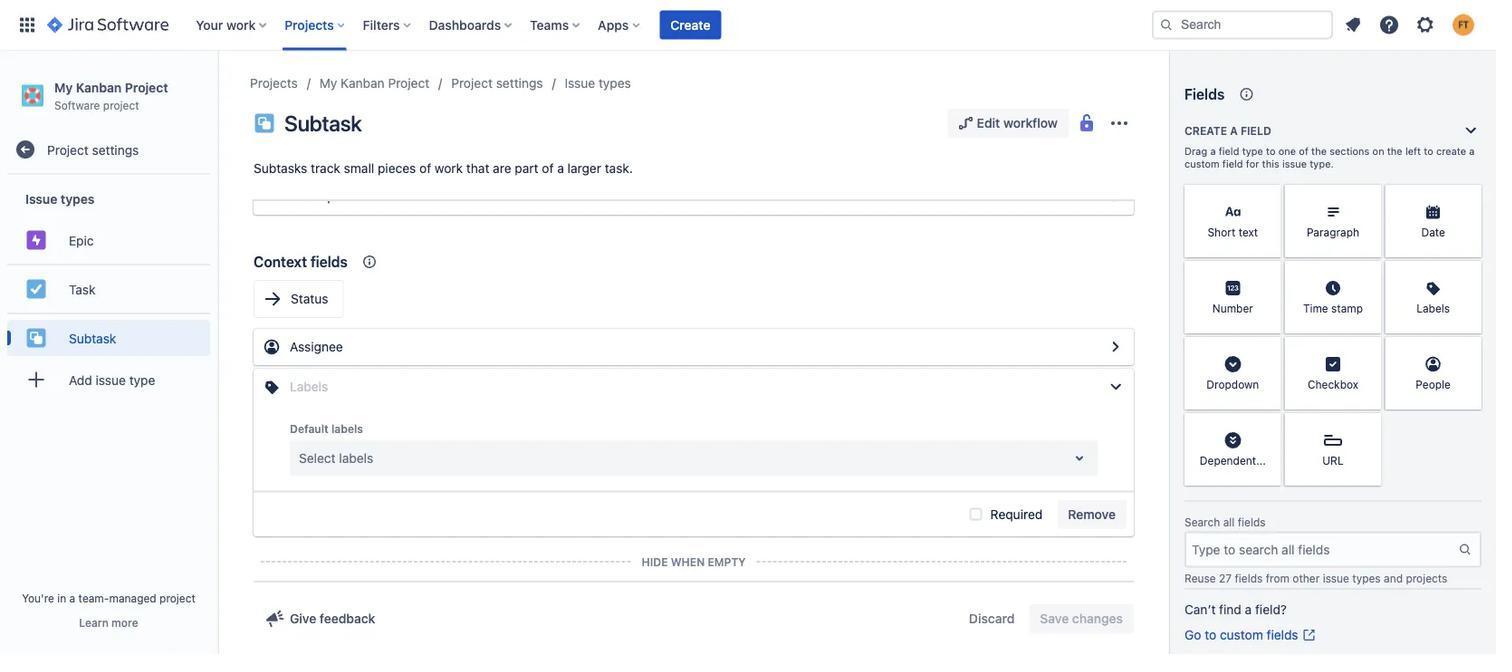 Task type: vqa. For each thing, say whether or not it's contained in the screenshot.
"empty"
yes



Task type: locate. For each thing, give the bounding box(es) containing it.
give
[[290, 611, 316, 626]]

group containing issue types
[[7, 175, 210, 409]]

a left larger
[[557, 161, 564, 176]]

1 horizontal spatial the
[[1388, 145, 1403, 157]]

0 vertical spatial labels
[[332, 423, 363, 435]]

projects inside popup button
[[285, 17, 334, 32]]

type inside button
[[129, 372, 155, 387]]

field for drag
[[1219, 145, 1240, 157]]

kanban down the "filters" at top
[[341, 76, 385, 91]]

1 horizontal spatial work
[[435, 161, 463, 176]]

1 horizontal spatial project settings link
[[451, 72, 543, 94]]

2 vertical spatial issue
[[1323, 572, 1350, 585]]

work
[[226, 17, 256, 32], [435, 161, 463, 176]]

type inside drag a field type to one of the sections on the left to create a custom field for this issue type.
[[1243, 145, 1264, 157]]

subtask
[[284, 111, 362, 136], [69, 331, 116, 345]]

subtasks track small pieces of work that are part of a larger task.
[[254, 161, 633, 176]]

labels up the select labels at the bottom left of the page
[[332, 423, 363, 435]]

1 vertical spatial issue
[[96, 372, 126, 387]]

project settings down dashboards dropdown button
[[451, 76, 543, 91]]

0 horizontal spatial types
[[61, 191, 95, 206]]

project settings down software
[[47, 142, 139, 157]]

text
[[1239, 226, 1259, 238]]

1 horizontal spatial my
[[320, 76, 337, 91]]

dependent ...
[[1200, 454, 1266, 467]]

apps
[[598, 17, 629, 32]]

issue up epic 'link'
[[25, 191, 57, 206]]

projects up projects link at the left of page
[[285, 17, 334, 32]]

0 horizontal spatial issue
[[96, 372, 126, 387]]

work inside popup button
[[226, 17, 256, 32]]

create for create a field
[[1185, 124, 1228, 137]]

discard
[[969, 611, 1015, 626]]

project down dashboards dropdown button
[[451, 76, 493, 91]]

0 vertical spatial create
[[671, 17, 711, 32]]

more information image up ...
[[1258, 415, 1280, 437]]

hide when empty
[[642, 555, 746, 568]]

kanban inside my kanban project link
[[341, 76, 385, 91]]

add issue type button
[[7, 362, 210, 398]]

more information image for number
[[1258, 263, 1280, 284]]

2 horizontal spatial of
[[1300, 145, 1309, 157]]

fields
[[311, 253, 348, 270], [1238, 516, 1266, 529], [1235, 572, 1263, 585], [1267, 627, 1299, 642]]

of
[[1300, 145, 1309, 157], [420, 161, 431, 176], [542, 161, 554, 176]]

0 horizontal spatial project
[[103, 99, 139, 111]]

of right pieces
[[420, 161, 431, 176]]

default labels
[[290, 423, 363, 435]]

1 vertical spatial project settings link
[[7, 132, 210, 168]]

a right create
[[1470, 145, 1475, 157]]

type up for
[[1243, 145, 1264, 157]]

labels
[[1417, 302, 1451, 314], [290, 379, 328, 394]]

issue right add
[[96, 372, 126, 387]]

of inside drag a field type to one of the sections on the left to create a custom field for this issue type.
[[1300, 145, 1309, 157]]

Type to search all fields text field
[[1187, 533, 1459, 566]]

1 vertical spatial projects
[[250, 76, 298, 91]]

1 vertical spatial issue
[[25, 191, 57, 206]]

1 vertical spatial labels
[[290, 379, 328, 394]]

teams
[[530, 17, 569, 32]]

more options image
[[1109, 112, 1131, 134]]

0 vertical spatial issue
[[565, 76, 595, 91]]

in
[[57, 592, 66, 604]]

learn more
[[79, 616, 138, 629]]

0 vertical spatial issue
[[1283, 158, 1307, 170]]

0 horizontal spatial settings
[[92, 142, 139, 157]]

custom down drag at top right
[[1185, 158, 1220, 170]]

custom
[[1185, 158, 1220, 170], [1220, 627, 1264, 642]]

dashboards button
[[424, 10, 519, 39]]

issue type icon image
[[254, 112, 275, 134]]

you're
[[22, 592, 54, 604]]

sections
[[1330, 145, 1370, 157]]

custom down can't find a field?
[[1220, 627, 1264, 642]]

this
[[1263, 158, 1280, 170]]

project down software
[[47, 142, 89, 157]]

issue types down 'primary' element
[[565, 76, 631, 91]]

my inside my kanban project software project
[[54, 80, 73, 95]]

all
[[1224, 516, 1235, 529]]

create a field
[[1185, 124, 1272, 137]]

0 horizontal spatial project settings
[[47, 142, 139, 157]]

issue down 'primary' element
[[565, 76, 595, 91]]

project left sidebar navigation icon
[[125, 80, 168, 95]]

the
[[1312, 145, 1327, 157], [1388, 145, 1403, 157]]

to right left
[[1425, 145, 1434, 157]]

field down create a field
[[1219, 145, 1240, 157]]

0 vertical spatial project settings
[[451, 76, 543, 91]]

2 horizontal spatial issue
[[1323, 572, 1350, 585]]

stamp
[[1332, 302, 1364, 314]]

0 horizontal spatial to
[[1205, 627, 1217, 642]]

1 vertical spatial subtask
[[69, 331, 116, 345]]

issue right other
[[1323, 572, 1350, 585]]

drag
[[1185, 145, 1208, 157]]

work left the that
[[435, 161, 463, 176]]

0 vertical spatial labels
[[1417, 302, 1451, 314]]

1 vertical spatial project
[[160, 592, 196, 604]]

more information image for labels
[[1459, 263, 1480, 284]]

more information image down text at the top right of the page
[[1258, 263, 1280, 284]]

field up for
[[1241, 124, 1272, 137]]

0 horizontal spatial issue
[[25, 191, 57, 206]]

labels
[[332, 423, 363, 435], [339, 450, 373, 465]]

0 vertical spatial custom
[[1185, 158, 1220, 170]]

1 vertical spatial issue types
[[25, 191, 95, 206]]

the up 'type.'
[[1312, 145, 1327, 157]]

project
[[103, 99, 139, 111], [160, 592, 196, 604]]

of right one
[[1300, 145, 1309, 157]]

paragraph
[[1307, 226, 1360, 238]]

dropdown
[[1207, 378, 1260, 390]]

...
[[1257, 454, 1266, 467]]

0 horizontal spatial my
[[54, 80, 73, 95]]

time
[[1304, 302, 1329, 314]]

go
[[1185, 627, 1202, 642]]

jira software image
[[47, 14, 169, 36], [47, 14, 169, 36]]

type down subtask link
[[129, 372, 155, 387]]

create right apps dropdown button
[[671, 17, 711, 32]]

settings down teams
[[496, 76, 543, 91]]

fields right "27"
[[1235, 572, 1263, 585]]

Default labels text field
[[299, 449, 302, 467]]

types down apps dropdown button
[[599, 76, 631, 91]]

0 vertical spatial project
[[103, 99, 139, 111]]

1 vertical spatial types
[[61, 191, 95, 206]]

0 horizontal spatial type
[[129, 372, 155, 387]]

types up epic in the top left of the page
[[61, 191, 95, 206]]

2 vertical spatial field
[[1223, 158, 1244, 170]]

0 vertical spatial field
[[1241, 124, 1272, 137]]

required
[[991, 506, 1043, 521]]

kanban up software
[[76, 80, 122, 95]]

help image
[[1379, 14, 1401, 36]]

0 horizontal spatial the
[[1312, 145, 1327, 157]]

my
[[320, 76, 337, 91], [54, 80, 73, 95]]

project settings link down dashboards dropdown button
[[451, 72, 543, 94]]

types
[[599, 76, 631, 91], [61, 191, 95, 206], [1353, 572, 1381, 585]]

1 vertical spatial field
[[1219, 145, 1240, 157]]

1 horizontal spatial kanban
[[341, 76, 385, 91]]

1 horizontal spatial types
[[599, 76, 631, 91]]

open field configuration image
[[1105, 186, 1127, 207]]

1 vertical spatial labels
[[339, 450, 373, 465]]

kanban for my kanban project
[[341, 76, 385, 91]]

issue types link
[[565, 72, 631, 94]]

2 vertical spatial types
[[1353, 572, 1381, 585]]

dependent
[[1200, 454, 1257, 467]]

issue inside group
[[25, 191, 57, 206]]

1 vertical spatial project settings
[[47, 142, 139, 157]]

types for group containing issue types
[[61, 191, 95, 206]]

group
[[7, 175, 210, 409]]

my right projects link at the left of page
[[320, 76, 337, 91]]

1 horizontal spatial issue
[[565, 76, 595, 91]]

subtask up track
[[284, 111, 362, 136]]

open field configuration image
[[1105, 336, 1127, 358]]

filters button
[[358, 10, 418, 39]]

kanban inside my kanban project software project
[[76, 80, 122, 95]]

issue types up epic in the top left of the page
[[25, 191, 95, 206]]

fields
[[1185, 86, 1225, 103]]

0 vertical spatial work
[[226, 17, 256, 32]]

0 horizontal spatial of
[[420, 161, 431, 176]]

0 horizontal spatial work
[[226, 17, 256, 32]]

to right go
[[1205, 627, 1217, 642]]

projects for projects link at the left of page
[[250, 76, 298, 91]]

labels down date
[[1417, 302, 1451, 314]]

a
[[1231, 124, 1238, 137], [1211, 145, 1216, 157], [1470, 145, 1475, 157], [557, 161, 564, 176], [69, 592, 75, 604], [1245, 602, 1252, 617]]

more information image up dropdown
[[1258, 339, 1280, 361]]

1 horizontal spatial subtask
[[284, 111, 362, 136]]

create inside button
[[671, 17, 711, 32]]

types inside group
[[61, 191, 95, 206]]

1 horizontal spatial project settings
[[451, 76, 543, 91]]

project down the filters popup button on the left of the page
[[388, 76, 430, 91]]

1 horizontal spatial create
[[1185, 124, 1228, 137]]

create up drag at top right
[[1185, 124, 1228, 137]]

this link will be opened in a new tab image
[[1303, 628, 1317, 642]]

reuse
[[1185, 572, 1216, 585]]

teams button
[[525, 10, 587, 39]]

1 horizontal spatial issue types
[[565, 76, 631, 91]]

default
[[290, 423, 329, 435]]

project inside my kanban project software project
[[103, 99, 139, 111]]

labels right select at bottom left
[[339, 450, 373, 465]]

projects up issue type icon
[[250, 76, 298, 91]]

managed
[[109, 592, 156, 604]]

hide
[[642, 555, 668, 568]]

project settings link
[[451, 72, 543, 94], [7, 132, 210, 168]]

subtask link
[[7, 320, 210, 356]]

my up software
[[54, 80, 73, 95]]

0 horizontal spatial labels
[[290, 379, 328, 394]]

0 vertical spatial project settings link
[[451, 72, 543, 94]]

of right part
[[542, 161, 554, 176]]

1 horizontal spatial labels
[[1417, 302, 1451, 314]]

1 horizontal spatial settings
[[496, 76, 543, 91]]

a right find
[[1245, 602, 1252, 617]]

subtasks
[[254, 161, 307, 176]]

2 horizontal spatial to
[[1425, 145, 1434, 157]]

settings
[[496, 76, 543, 91], [92, 142, 139, 157]]

field left for
[[1223, 158, 1244, 170]]

issue
[[565, 76, 595, 91], [25, 191, 57, 206]]

search image
[[1160, 18, 1174, 32]]

0 horizontal spatial create
[[671, 17, 711, 32]]

more information image for time stamp
[[1358, 263, 1380, 284]]

short
[[1208, 226, 1236, 238]]

more information image
[[1358, 187, 1380, 208], [1258, 263, 1280, 284], [1258, 339, 1280, 361], [1358, 339, 1380, 361], [1258, 415, 1280, 437]]

issue down one
[[1283, 158, 1307, 170]]

create
[[1437, 145, 1467, 157]]

types left "and"
[[1353, 572, 1381, 585]]

0 vertical spatial types
[[599, 76, 631, 91]]

the right the on
[[1388, 145, 1403, 157]]

banner
[[0, 0, 1497, 51]]

project
[[388, 76, 430, 91], [451, 76, 493, 91], [125, 80, 168, 95], [47, 142, 89, 157]]

settings down my kanban project software project
[[92, 142, 139, 157]]

1 vertical spatial create
[[1185, 124, 1228, 137]]

0 vertical spatial type
[[1243, 145, 1264, 157]]

assignee button
[[254, 329, 1134, 365]]

0 horizontal spatial kanban
[[76, 80, 122, 95]]

project settings link down my kanban project software project
[[7, 132, 210, 168]]

remove button
[[1058, 500, 1127, 529]]

work right 'your'
[[226, 17, 256, 32]]

project right software
[[103, 99, 139, 111]]

1 horizontal spatial issue
[[1283, 158, 1307, 170]]

short text
[[1208, 226, 1259, 238]]

more information image down stamp on the right of page
[[1358, 339, 1380, 361]]

more information image
[[1258, 187, 1280, 208], [1459, 187, 1480, 208], [1358, 263, 1380, 284], [1459, 263, 1480, 284], [1459, 339, 1480, 361]]

to up this
[[1267, 145, 1276, 157]]

more information about the context fields image
[[359, 251, 380, 273]]

more
[[112, 616, 138, 629]]

0 vertical spatial subtask
[[284, 111, 362, 136]]

software
[[54, 99, 100, 111]]

1 vertical spatial type
[[129, 372, 155, 387]]

time stamp
[[1304, 302, 1364, 314]]

project right managed
[[160, 592, 196, 604]]

other
[[1293, 572, 1320, 585]]

0 vertical spatial projects
[[285, 17, 334, 32]]

labels down assignee
[[290, 379, 328, 394]]

projects button
[[279, 10, 352, 39]]

1 horizontal spatial type
[[1243, 145, 1264, 157]]

labels for labels's more information icon
[[1417, 302, 1451, 314]]

your
[[196, 17, 223, 32]]

more information image down the on
[[1358, 187, 1380, 208]]

subtask up add
[[69, 331, 116, 345]]

more information image for dropdown
[[1258, 339, 1280, 361]]

0 horizontal spatial subtask
[[69, 331, 116, 345]]



Task type: describe. For each thing, give the bounding box(es) containing it.
1 vertical spatial work
[[435, 161, 463, 176]]

fields right all
[[1238, 516, 1266, 529]]

issue for issue types link
[[565, 76, 595, 91]]

27
[[1220, 572, 1232, 585]]

go to custom fields link
[[1185, 626, 1317, 644]]

issue for group containing issue types
[[25, 191, 57, 206]]

field?
[[1256, 602, 1287, 617]]

when
[[671, 555, 705, 568]]

add
[[69, 372, 92, 387]]

for
[[1247, 158, 1260, 170]]

search
[[1185, 516, 1221, 529]]

small
[[344, 161, 374, 176]]

more information about the fields image
[[1236, 83, 1258, 105]]

more information image for people
[[1459, 339, 1480, 361]]

select labels
[[299, 450, 373, 465]]

types for issue types link
[[599, 76, 631, 91]]

epic link
[[7, 222, 210, 258]]

my kanban project link
[[320, 72, 430, 94]]

projects for projects popup button
[[285, 17, 334, 32]]

project inside my kanban project software project
[[125, 80, 168, 95]]

edit
[[977, 116, 1001, 130]]

feedback
[[320, 611, 375, 626]]

are
[[493, 161, 512, 176]]

2 horizontal spatial types
[[1353, 572, 1381, 585]]

labels for select labels
[[339, 450, 373, 465]]

kanban for my kanban project software project
[[76, 80, 122, 95]]

your work button
[[190, 10, 274, 39]]

1 vertical spatial custom
[[1220, 627, 1264, 642]]

primary element
[[11, 0, 1152, 50]]

Search field
[[1152, 10, 1334, 39]]

that
[[466, 161, 490, 176]]

fields left more information about the context fields icon
[[311, 253, 348, 270]]

projects link
[[250, 72, 298, 94]]

drag a field type to one of the sections on the left to create a custom field for this issue type.
[[1185, 145, 1475, 170]]

0 horizontal spatial project settings link
[[7, 132, 210, 168]]

add issue type
[[69, 372, 155, 387]]

workflow
[[1004, 116, 1058, 130]]

discard button
[[958, 604, 1026, 633]]

1 the from the left
[[1312, 145, 1327, 157]]

more information image for paragraph
[[1358, 187, 1380, 208]]

apps button
[[593, 10, 647, 39]]

select
[[299, 450, 336, 465]]

from
[[1266, 572, 1290, 585]]

learn more button
[[79, 615, 138, 630]]

can't
[[1185, 602, 1216, 617]]

your work
[[196, 17, 256, 32]]

more information image for checkbox
[[1358, 339, 1380, 361]]

0 horizontal spatial issue types
[[25, 191, 95, 206]]

pieces
[[378, 161, 416, 176]]

give feedback
[[290, 611, 375, 626]]

larger
[[568, 161, 602, 176]]

one
[[1279, 145, 1297, 157]]

description button
[[254, 178, 1134, 215]]

status
[[291, 291, 328, 306]]

subtask group
[[7, 313, 210, 362]]

epic
[[69, 233, 94, 248]]

settings image
[[1415, 14, 1437, 36]]

task link
[[7, 271, 210, 307]]

create button
[[660, 10, 722, 39]]

context fields
[[254, 253, 348, 270]]

give feedback button
[[254, 604, 386, 633]]

search all fields
[[1185, 516, 1266, 529]]

open image
[[1069, 447, 1091, 469]]

edit workflow
[[977, 116, 1058, 130]]

labels for default labels
[[332, 423, 363, 435]]

more information image for short text
[[1258, 187, 1280, 208]]

remove
[[1068, 506, 1116, 521]]

dashboards
[[429, 17, 501, 32]]

subtask inside group
[[69, 331, 116, 345]]

your profile and settings image
[[1453, 14, 1475, 36]]

0 vertical spatial settings
[[496, 76, 543, 91]]

add issue type image
[[25, 369, 47, 391]]

context
[[254, 253, 307, 270]]

you're in a team-managed project
[[22, 592, 196, 604]]

assignee
[[290, 339, 343, 354]]

2 the from the left
[[1388, 145, 1403, 157]]

notifications image
[[1343, 14, 1364, 36]]

1 horizontal spatial of
[[542, 161, 554, 176]]

part
[[515, 161, 539, 176]]

1 vertical spatial settings
[[92, 142, 139, 157]]

custom inside drag a field type to one of the sections on the left to create a custom field for this issue type.
[[1185, 158, 1220, 170]]

date
[[1422, 226, 1446, 238]]

field for create
[[1241, 124, 1272, 137]]

a right in at the bottom
[[69, 592, 75, 604]]

my kanban project software project
[[54, 80, 168, 111]]

labels for close field configuration icon
[[290, 379, 328, 394]]

task.
[[605, 161, 633, 176]]

more information image for date
[[1459, 187, 1480, 208]]

task
[[69, 282, 96, 297]]

banner containing your work
[[0, 0, 1497, 51]]

sidebar navigation image
[[198, 72, 237, 109]]

projects
[[1407, 572, 1448, 585]]

fields left this link will be opened in a new tab icon
[[1267, 627, 1299, 642]]

and
[[1384, 572, 1403, 585]]

learn
[[79, 616, 109, 629]]

checkbox
[[1308, 378, 1359, 390]]

my for my kanban project
[[320, 76, 337, 91]]

description
[[290, 189, 357, 204]]

on
[[1373, 145, 1385, 157]]

1 horizontal spatial to
[[1267, 145, 1276, 157]]

my kanban project
[[320, 76, 430, 91]]

type.
[[1310, 158, 1334, 170]]

close field configuration image
[[1105, 376, 1127, 398]]

number
[[1213, 302, 1254, 314]]

my for my kanban project software project
[[54, 80, 73, 95]]

url
[[1323, 454, 1344, 467]]

issue inside drag a field type to one of the sections on the left to create a custom field for this issue type.
[[1283, 158, 1307, 170]]

appswitcher icon image
[[16, 14, 38, 36]]

create for create
[[671, 17, 711, 32]]

track
[[311, 161, 341, 176]]

issue inside add issue type button
[[96, 372, 126, 387]]

find
[[1220, 602, 1242, 617]]

a down more information about the fields icon
[[1231, 124, 1238, 137]]

0 vertical spatial issue types
[[565, 76, 631, 91]]

filters
[[363, 17, 400, 32]]

a right drag at top right
[[1211, 145, 1216, 157]]

1 horizontal spatial project
[[160, 592, 196, 604]]



